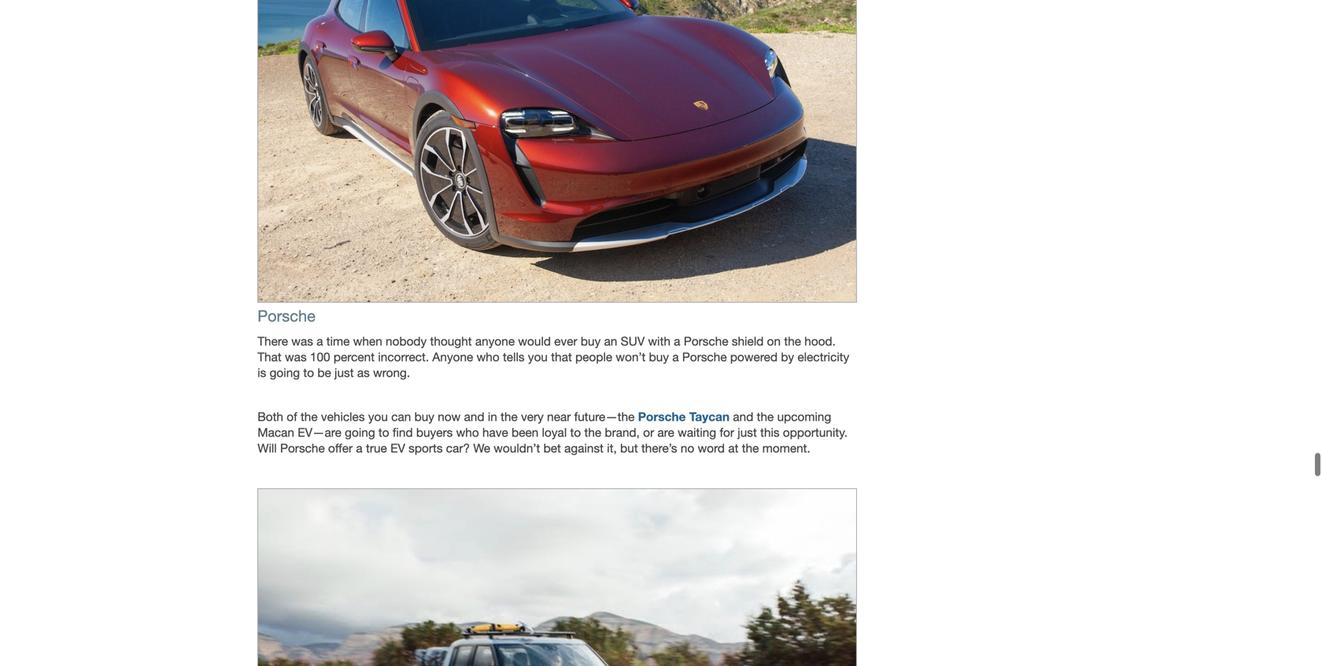 Task type: locate. For each thing, give the bounding box(es) containing it.
will
[[258, 442, 277, 456]]

1 vertical spatial going
[[345, 426, 375, 440]]

very
[[521, 410, 544, 424]]

sports
[[409, 442, 443, 456]]

the right of
[[301, 410, 318, 424]]

find
[[393, 426, 413, 440]]

a right won't
[[673, 350, 679, 364]]

wouldn't
[[494, 442, 540, 456]]

upcoming
[[778, 410, 832, 424]]

who
[[477, 350, 500, 364], [456, 426, 479, 440]]

and
[[464, 410, 485, 424], [733, 410, 754, 424]]

would
[[518, 334, 551, 349]]

there was a time when nobody thought anyone would ever buy an suv with a porsche shield on the hood. that was 100 percent incorrect. anyone who tells you that people won't buy a porsche powered by electricity is going to be just as wrong.
[[258, 334, 850, 380]]

this
[[761, 426, 780, 440]]

no
[[681, 442, 695, 456]]

0 horizontal spatial you
[[368, 410, 388, 424]]

1 horizontal spatial and
[[733, 410, 754, 424]]

2 horizontal spatial buy
[[649, 350, 669, 364]]

just down percent
[[335, 366, 354, 380]]

is
[[258, 366, 266, 380]]

100
[[310, 350, 330, 364]]

nobody
[[386, 334, 427, 349]]

the up this
[[757, 410, 774, 424]]

1 vertical spatial you
[[368, 410, 388, 424]]

the
[[784, 334, 802, 349], [301, 410, 318, 424], [501, 410, 518, 424], [757, 410, 774, 424], [585, 426, 602, 440], [742, 442, 759, 456]]

0 vertical spatial who
[[477, 350, 500, 364]]

0 horizontal spatial and
[[464, 410, 485, 424]]

electricity
[[798, 350, 850, 364]]

0 vertical spatial you
[[528, 350, 548, 364]]

who down anyone
[[477, 350, 500, 364]]

anyone
[[475, 334, 515, 349]]

1 vertical spatial just
[[738, 426, 757, 440]]

porsche down ev—are
[[280, 442, 325, 456]]

1 vertical spatial who
[[456, 426, 479, 440]]

but
[[621, 442, 638, 456]]

0 vertical spatial buy
[[581, 334, 601, 349]]

the up by
[[784, 334, 802, 349]]

going
[[270, 366, 300, 380], [345, 426, 375, 440]]

2 and from the left
[[733, 410, 754, 424]]

at
[[729, 442, 739, 456]]

and the upcoming macan ev—are going to find buyers who have been loyal to the brand, or are waiting for just this opportunity. will porsche offer a true ev sports car? we wouldn't bet against it, but there's no word at the moment.
[[258, 410, 848, 456]]

a right with
[[674, 334, 681, 349]]

was
[[292, 334, 313, 349], [285, 350, 307, 364]]

for
[[720, 426, 735, 440]]

you left can
[[368, 410, 388, 424]]

incorrect.
[[378, 350, 429, 364]]

just right for
[[738, 426, 757, 440]]

in
[[488, 410, 497, 424]]

a
[[317, 334, 323, 349], [674, 334, 681, 349], [673, 350, 679, 364], [356, 442, 363, 456]]

1 horizontal spatial going
[[345, 426, 375, 440]]

a left true
[[356, 442, 363, 456]]

as
[[357, 366, 370, 380]]

loyal
[[542, 426, 567, 440]]

porsche
[[258, 307, 316, 325], [684, 334, 729, 349], [683, 350, 727, 364], [638, 410, 686, 424], [280, 442, 325, 456]]

car?
[[446, 442, 470, 456]]

buy down with
[[649, 350, 669, 364]]

now
[[438, 410, 461, 424]]

ev—are
[[298, 426, 342, 440]]

you
[[528, 350, 548, 364], [368, 410, 388, 424]]

to up the against
[[570, 426, 581, 440]]

won't
[[616, 350, 646, 364]]

porsche up are
[[638, 410, 686, 424]]

you inside both of the vehicles you can buy now and in the very near future—the porsche taycan
[[368, 410, 388, 424]]

there's
[[642, 442, 678, 456]]

you down would
[[528, 350, 548, 364]]

buyers
[[416, 426, 453, 440]]

0 horizontal spatial just
[[335, 366, 354, 380]]

powered
[[731, 350, 778, 364]]

was up 100
[[292, 334, 313, 349]]

and inside the and the upcoming macan ev—are going to find buyers who have been loyal to the brand, or are waiting for just this opportunity. will porsche offer a true ev sports car? we wouldn't bet against it, but there's no word at the moment.
[[733, 410, 754, 424]]

to
[[303, 366, 314, 380], [379, 426, 389, 440], [570, 426, 581, 440]]

1 horizontal spatial just
[[738, 426, 757, 440]]

just inside there was a time when nobody thought anyone would ever buy an suv with a porsche shield on the hood. that was 100 percent incorrect. anyone who tells you that people won't buy a porsche powered by electricity is going to be just as wrong.
[[335, 366, 354, 380]]

going down that
[[270, 366, 300, 380]]

just
[[335, 366, 354, 380], [738, 426, 757, 440]]

1 and from the left
[[464, 410, 485, 424]]

and left the in
[[464, 410, 485, 424]]

anyone
[[433, 350, 473, 364]]

0 horizontal spatial to
[[303, 366, 314, 380]]

on
[[767, 334, 781, 349]]

0 vertical spatial going
[[270, 366, 300, 380]]

there
[[258, 334, 288, 349]]

word
[[698, 442, 725, 456]]

bet
[[544, 442, 561, 456]]

porsche taycan link
[[638, 410, 730, 424]]

you inside there was a time when nobody thought anyone would ever buy an suv with a porsche shield on the hood. that was 100 percent incorrect. anyone who tells you that people won't buy a porsche powered by electricity is going to be just as wrong.
[[528, 350, 548, 364]]

going inside there was a time when nobody thought anyone would ever buy an suv with a porsche shield on the hood. that was 100 percent incorrect. anyone who tells you that people won't buy a porsche powered by electricity is going to be just as wrong.
[[270, 366, 300, 380]]

0 vertical spatial just
[[335, 366, 354, 380]]

1 horizontal spatial you
[[528, 350, 548, 364]]

a inside the and the upcoming macan ev—are going to find buyers who have been loyal to the brand, or are waiting for just this opportunity. will porsche offer a true ev sports car? we wouldn't bet against it, but there's no word at the moment.
[[356, 442, 363, 456]]

waiting
[[678, 426, 717, 440]]

2 vertical spatial buy
[[415, 410, 435, 424]]

the right the in
[[501, 410, 518, 424]]

buy
[[581, 334, 601, 349], [649, 350, 669, 364], [415, 410, 435, 424]]

of
[[287, 410, 297, 424]]

be
[[318, 366, 331, 380]]

offer
[[328, 442, 353, 456]]

porsche inside the and the upcoming macan ev—are going to find buyers who have been loyal to the brand, or are waiting for just this opportunity. will porsche offer a true ev sports car? we wouldn't bet against it, but there's no word at the moment.
[[280, 442, 325, 456]]

to inside there was a time when nobody thought anyone would ever buy an suv with a porsche shield on the hood. that was 100 percent incorrect. anyone who tells you that people won't buy a porsche powered by electricity is going to be just as wrong.
[[303, 366, 314, 380]]

true
[[366, 442, 387, 456]]

porsche left "shield"
[[684, 334, 729, 349]]

to left be
[[303, 366, 314, 380]]

to up true
[[379, 426, 389, 440]]

porsche up there
[[258, 307, 316, 325]]

wrong.
[[373, 366, 410, 380]]

1 horizontal spatial buy
[[581, 334, 601, 349]]

0 horizontal spatial going
[[270, 366, 300, 380]]

buy up the people
[[581, 334, 601, 349]]

against
[[565, 442, 604, 456]]

both
[[258, 410, 283, 424]]

the right at
[[742, 442, 759, 456]]

going up true
[[345, 426, 375, 440]]

are
[[658, 426, 675, 440]]

who up car?
[[456, 426, 479, 440]]

brand,
[[605, 426, 640, 440]]

and up for
[[733, 410, 754, 424]]

was left 100
[[285, 350, 307, 364]]

buy up buyers on the bottom left
[[415, 410, 435, 424]]

ever
[[555, 334, 578, 349]]

0 horizontal spatial buy
[[415, 410, 435, 424]]



Task type: describe. For each thing, give the bounding box(es) containing it.
that
[[551, 350, 572, 364]]

an
[[604, 334, 618, 349]]

0 vertical spatial was
[[292, 334, 313, 349]]

can
[[391, 410, 411, 424]]

it,
[[607, 442, 617, 456]]

porsche left powered
[[683, 350, 727, 364]]

buy inside both of the vehicles you can buy now and in the very near future—the porsche taycan
[[415, 410, 435, 424]]

shield
[[732, 334, 764, 349]]

who inside there was a time when nobody thought anyone would ever buy an suv with a porsche shield on the hood. that was 100 percent incorrect. anyone who tells you that people won't buy a porsche powered by electricity is going to be just as wrong.
[[477, 350, 500, 364]]

both of the vehicles you can buy now and in the very near future—the porsche taycan
[[258, 410, 730, 424]]

opportunity.
[[783, 426, 848, 440]]

the up the against
[[585, 426, 602, 440]]

have
[[483, 426, 508, 440]]

macan
[[258, 426, 294, 440]]

1 vertical spatial was
[[285, 350, 307, 364]]

2022 rivian r1t preview summaryimage image
[[258, 489, 857, 667]]

near
[[547, 410, 571, 424]]

ev
[[391, 442, 405, 456]]

time
[[327, 334, 350, 349]]

the inside there was a time when nobody thought anyone would ever buy an suv with a porsche shield on the hood. that was 100 percent incorrect. anyone who tells you that people won't buy a porsche powered by electricity is going to be just as wrong.
[[784, 334, 802, 349]]

hood.
[[805, 334, 836, 349]]

future—the
[[574, 410, 635, 424]]

with
[[648, 334, 671, 349]]

that
[[258, 350, 282, 364]]

moment.
[[763, 442, 811, 456]]

or
[[643, 426, 654, 440]]

people
[[576, 350, 613, 364]]

when
[[353, 334, 382, 349]]

1 vertical spatial buy
[[649, 350, 669, 364]]

just inside the and the upcoming macan ev—are going to find buyers who have been loyal to the brand, or are waiting for just this opportunity. will porsche offer a true ev sports car? we wouldn't bet against it, but there's no word at the moment.
[[738, 426, 757, 440]]

1 horizontal spatial to
[[379, 426, 389, 440]]

tells
[[503, 350, 525, 364]]

who inside the and the upcoming macan ev—are going to find buyers who have been loyal to the brand, or are waiting for just this opportunity. will porsche offer a true ev sports car? we wouldn't bet against it, but there's no word at the moment.
[[456, 426, 479, 440]]

a up 100
[[317, 334, 323, 349]]

been
[[512, 426, 539, 440]]

and inside both of the vehicles you can buy now and in the very near future—the porsche taycan
[[464, 410, 485, 424]]

suv
[[621, 334, 645, 349]]

2023 porsche taycan review lead in image
[[258, 0, 857, 303]]

percent
[[334, 350, 375, 364]]

by
[[781, 350, 795, 364]]

we
[[473, 442, 490, 456]]

going inside the and the upcoming macan ev—are going to find buyers who have been loyal to the brand, or are waiting for just this opportunity. will porsche offer a true ev sports car? we wouldn't bet against it, but there's no word at the moment.
[[345, 426, 375, 440]]

thought
[[430, 334, 472, 349]]

vehicles
[[321, 410, 365, 424]]

taycan
[[689, 410, 730, 424]]

2 horizontal spatial to
[[570, 426, 581, 440]]



Task type: vqa. For each thing, say whether or not it's contained in the screenshot.
Life. in the right of the page
no



